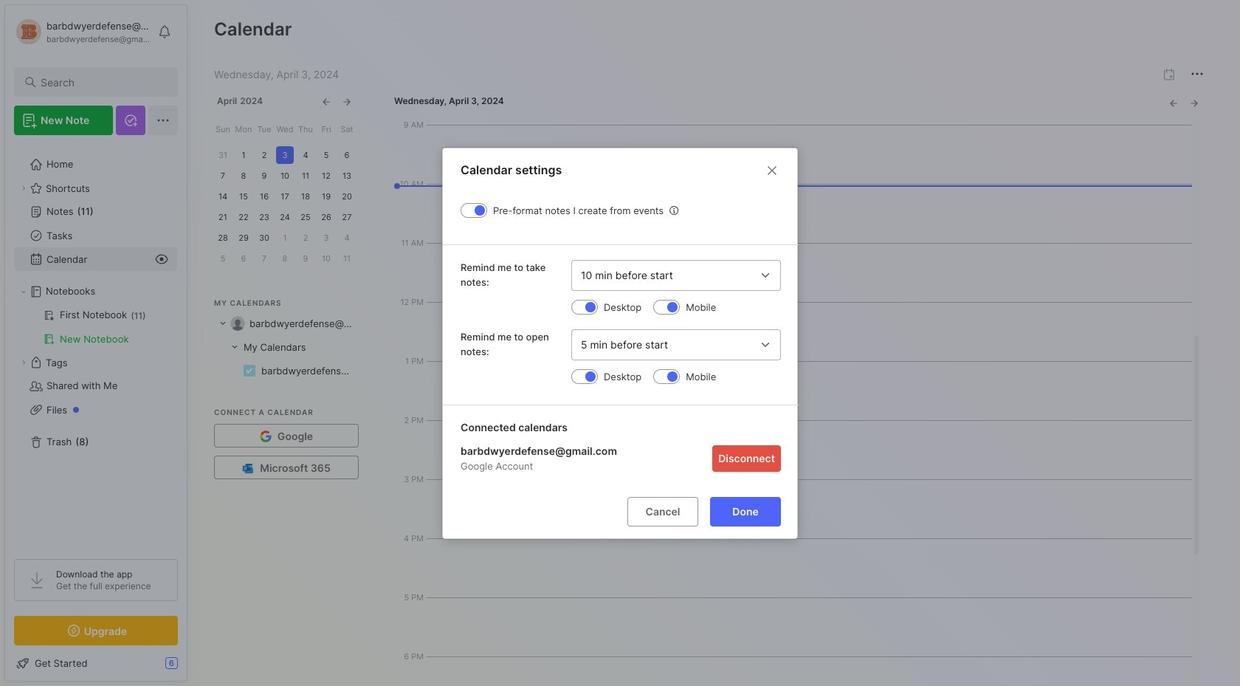 Task type: locate. For each thing, give the bounding box(es) containing it.
None search field
[[41, 73, 165, 91]]

close image
[[764, 161, 782, 179]]

2 row from the top
[[214, 335, 356, 359]]

A11y.calendar.noteCreateOption field
[[572, 260, 782, 291]]

Select3344 checkbox
[[244, 365, 256, 377]]

arrow image for 3rd row from the bottom of the page
[[219, 319, 228, 328]]

0 vertical spatial arrow image
[[219, 319, 228, 328]]

Note open text field
[[581, 338, 756, 351]]

row
[[214, 312, 356, 335], [214, 335, 356, 359], [214, 359, 356, 382]]

arrow image
[[219, 319, 228, 328], [230, 343, 239, 351]]

tree
[[5, 144, 187, 546]]

grid
[[214, 312, 356, 382]]

1 horizontal spatial arrow image
[[230, 343, 239, 351]]

row group
[[214, 335, 356, 382]]

expand notebooks image
[[19, 287, 28, 296]]

main element
[[0, 0, 192, 686]]

3 row from the top
[[214, 359, 356, 382]]

A11y.calendar.noteCreateOption text field
[[581, 269, 756, 281]]

group
[[14, 304, 177, 351]]

arrow image for 2nd row from the bottom of the page
[[230, 343, 239, 351]]

0 horizontal spatial arrow image
[[219, 319, 228, 328]]

2 vertical spatial cell
[[261, 363, 356, 378]]

1 vertical spatial arrow image
[[230, 343, 239, 351]]

cell
[[250, 316, 356, 331], [239, 340, 306, 354], [261, 363, 356, 378]]



Task type: describe. For each thing, give the bounding box(es) containing it.
none search field inside main element
[[41, 73, 165, 91]]

group inside tree
[[14, 304, 177, 351]]

Note open field
[[572, 329, 782, 360]]

0 vertical spatial cell
[[250, 316, 356, 331]]

1 vertical spatial cell
[[239, 340, 306, 354]]

1 row from the top
[[214, 312, 356, 335]]

expand tags image
[[19, 358, 28, 367]]

Search text field
[[41, 75, 165, 89]]

tree inside main element
[[5, 144, 187, 546]]



Task type: vqa. For each thing, say whether or not it's contained in the screenshot.
Trash to the top
no



